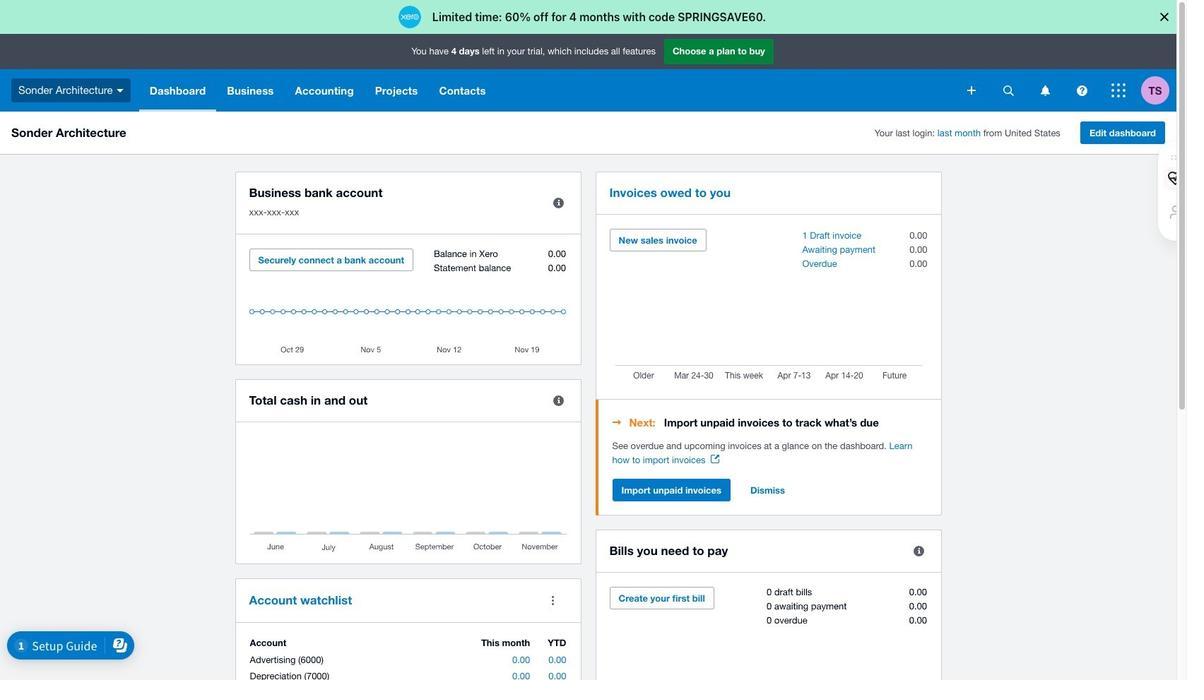 Task type: vqa. For each thing, say whether or not it's contained in the screenshot.
Opens In A New Tab image
yes



Task type: locate. For each thing, give the bounding box(es) containing it.
0 horizontal spatial svg image
[[116, 89, 123, 92]]

heading
[[613, 414, 928, 431]]

accounts watchlist options image
[[539, 587, 567, 615]]

svg image
[[1112, 83, 1126, 98], [1004, 85, 1014, 96], [1041, 85, 1050, 96], [1077, 85, 1088, 96]]

dialog
[[0, 0, 1188, 34]]

banner
[[0, 34, 1177, 112]]

empty state bank feed widget with a tooltip explaining the feature. includes a 'securely connect a bank account' button and a data-less flat line graph marking four weekly dates, indicating future account balance tracking. image
[[249, 249, 567, 354]]

svg image
[[968, 86, 976, 95], [116, 89, 123, 92]]

panel body document
[[613, 440, 928, 468], [613, 440, 928, 468]]



Task type: describe. For each thing, give the bounding box(es) containing it.
1 horizontal spatial svg image
[[968, 86, 976, 95]]

empty state of the bills widget with a 'create your first bill' button and an unpopulated column graph. image
[[610, 588, 928, 681]]

empty state widget for the total cash in and out feature, displaying a column graph summarising bank transaction data as total money in versus total money out across all connected bank accounts, enabling a visual comparison of the two amounts. image
[[249, 437, 567, 554]]

opens in a new tab image
[[712, 455, 720, 464]]



